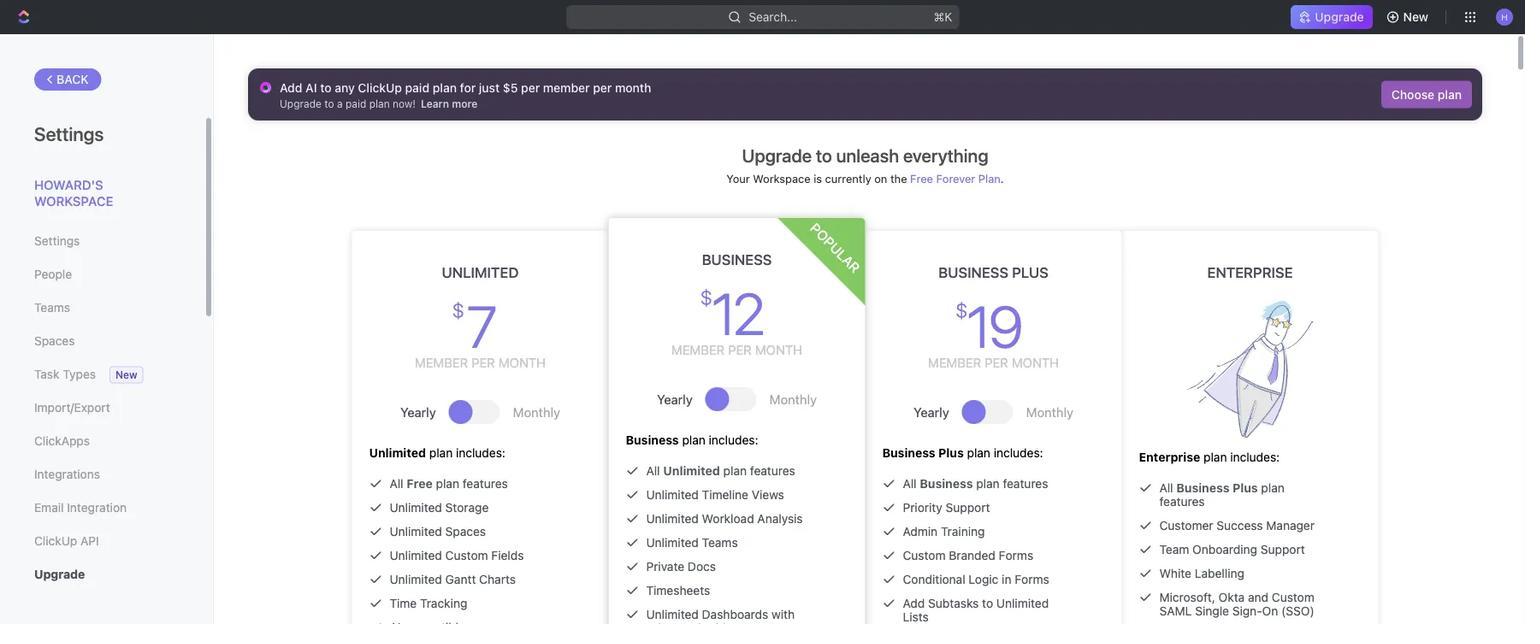 Task type: vqa. For each thing, say whether or not it's contained in the screenshot.
power inside Tags power
no



Task type: describe. For each thing, give the bounding box(es) containing it.
clickapps
[[34, 434, 90, 448]]

workspace inside upgrade to unleash everything your workspace is currently on the free forever plan .
[[753, 172, 811, 185]]

unlimited for unlimited workload analysis
[[646, 512, 699, 526]]

business for business plan includes:
[[626, 433, 679, 447]]

plan up 'all business plan features'
[[967, 446, 991, 460]]

⌘k
[[934, 10, 952, 24]]

unlimited for unlimited
[[442, 264, 519, 281]]

private
[[646, 560, 685, 574]]

ai
[[305, 80, 317, 95]]

forever
[[936, 172, 975, 185]]

includes: up 'all business plan features'
[[994, 446, 1043, 460]]

custom branded forms
[[903, 549, 1034, 563]]

$ for 12
[[700, 286, 710, 310]]

more
[[452, 98, 478, 109]]

unlimited for unlimited teams
[[646, 536, 699, 550]]

member for 19
[[928, 355, 981, 370]]

time
[[390, 597, 417, 611]]

tracking
[[420, 597, 467, 611]]

email
[[34, 501, 64, 515]]

$ 12 member per month
[[671, 279, 802, 358]]

subtasks
[[928, 597, 979, 611]]

microsoft,
[[1160, 591, 1215, 605]]

now!
[[393, 98, 416, 109]]

all unlimited plan features
[[646, 464, 795, 478]]

timesheets
[[646, 584, 710, 598]]

training
[[941, 525, 985, 539]]

member for 7
[[415, 355, 468, 370]]

upgrade left new button
[[1315, 10, 1364, 24]]

analysis
[[757, 512, 803, 526]]

includes: for enterprise plan includes:
[[1230, 450, 1280, 465]]

popular
[[807, 220, 864, 276]]

import/export link
[[34, 394, 170, 423]]

clickapps link
[[34, 427, 170, 456]]

1 horizontal spatial monthly
[[770, 392, 817, 407]]

$ for 19
[[956, 299, 965, 323]]

new inside settings element
[[115, 369, 137, 381]]

to left a
[[324, 98, 334, 109]]

h button
[[1491, 3, 1518, 31]]

with
[[772, 608, 795, 622]]

a
[[337, 98, 343, 109]]

unlimited workload analysis
[[646, 512, 803, 526]]

currently
[[825, 172, 871, 185]]

branded
[[949, 549, 996, 563]]

all for all unlimited plan features
[[646, 464, 660, 478]]

$5
[[503, 80, 518, 95]]

settings element
[[0, 34, 214, 624]]

yearly for 7
[[400, 405, 436, 420]]

gantt
[[445, 573, 476, 587]]

conditional
[[903, 573, 965, 587]]

conditional logic in forms
[[903, 573, 1049, 587]]

upgrade inside settings element
[[34, 568, 85, 582]]

enterprise for enterprise plan includes:
[[1139, 450, 1200, 465]]

email integration link
[[34, 494, 170, 523]]

saml
[[1160, 604, 1192, 618]]

month for 19
[[1012, 355, 1059, 370]]

clickup inside add ai to any clickup paid plan for just $5 per member per month upgrade to a paid plan now! learn more
[[358, 80, 402, 95]]

teams link
[[34, 293, 170, 323]]

priority support
[[903, 501, 990, 515]]

unlimited for unlimited dashboards with advanced widgets
[[646, 608, 699, 622]]

unlimited spaces
[[390, 525, 486, 539]]

12
[[711, 279, 763, 347]]

task
[[34, 367, 59, 382]]

features for all business plan features
[[1003, 477, 1048, 491]]

new button
[[1380, 3, 1439, 31]]

19
[[967, 292, 1021, 360]]

to right ai
[[320, 80, 332, 95]]

2 settings from the top
[[34, 234, 80, 248]]

all for all free plan features
[[390, 477, 403, 491]]

business plus plan includes:
[[882, 446, 1043, 460]]

plan up learn
[[433, 80, 457, 95]]

add for add subtasks to unlimited
[[903, 597, 925, 611]]

howard's
[[34, 177, 103, 192]]

search...
[[749, 10, 797, 24]]

add ai to any clickup paid plan for just $5 per member per month upgrade to a paid plan now! learn more
[[280, 80, 651, 109]]

$ 19 member per month
[[928, 292, 1059, 370]]

unlimited for unlimited plan includes:
[[369, 446, 426, 460]]

admin
[[903, 525, 938, 539]]

dashboards
[[702, 608, 768, 622]]

business plus
[[939, 264, 1049, 281]]

team
[[1160, 543, 1189, 557]]

on
[[1262, 604, 1278, 618]]

upgrade to unleash everything your workspace is currently on the free forever plan .
[[727, 145, 1004, 185]]

1 vertical spatial forms
[[1015, 573, 1049, 587]]

unlimited for unlimited custom fields
[[390, 549, 442, 563]]

free inside upgrade to unleash everything your workspace is currently on the free forever plan .
[[910, 172, 933, 185]]

member for 12
[[671, 343, 725, 358]]

task types
[[34, 367, 96, 382]]

upgrade link inside settings element
[[34, 560, 170, 589]]

choose
[[1392, 87, 1435, 101]]

monthly for 19
[[1026, 405, 1074, 420]]

1 vertical spatial paid
[[346, 98, 366, 109]]

1 horizontal spatial yearly
[[657, 392, 693, 407]]

1 horizontal spatial teams
[[702, 536, 738, 550]]

unlimited storage
[[390, 501, 489, 515]]

admin training
[[903, 525, 985, 539]]

clickup api
[[34, 534, 99, 548]]

is
[[814, 172, 822, 185]]

microsoft, okta and custom saml single sign-on (sso)
[[1160, 591, 1315, 618]]

storage
[[445, 501, 489, 515]]

timeline
[[702, 488, 749, 502]]

unlimited timeline views
[[646, 488, 784, 502]]

business inside all business plus plan features
[[1177, 481, 1230, 495]]

manager
[[1266, 519, 1315, 533]]

unlimited teams
[[646, 536, 738, 550]]

business for business plus
[[939, 264, 1009, 281]]

free forever plan link
[[910, 172, 1001, 185]]

business for business plus plan includes:
[[882, 446, 936, 460]]

teams inside settings element
[[34, 301, 70, 315]]

all for all business plan features
[[903, 477, 917, 491]]

your
[[727, 172, 750, 185]]

advanced
[[646, 621, 701, 624]]

in
[[1002, 573, 1012, 587]]

includes: for business plan includes:
[[709, 433, 758, 447]]

enterprise image
[[1187, 301, 1314, 438]]

email integration
[[34, 501, 127, 515]]

features for all unlimited plan features
[[750, 464, 795, 478]]

enterprise plan includes:
[[1139, 450, 1280, 465]]

back link
[[34, 68, 102, 91]]

plus for business plus
[[1012, 264, 1049, 281]]

howard's workspace
[[34, 177, 113, 209]]

custom inside microsoft, okta and custom saml single sign-on (sso)
[[1272, 591, 1315, 605]]

clickup inside settings element
[[34, 534, 77, 548]]

on
[[875, 172, 887, 185]]

widgets
[[704, 621, 750, 624]]



Task type: locate. For each thing, give the bounding box(es) containing it.
plus inside all business plus plan features
[[1233, 481, 1258, 495]]

1 vertical spatial plus
[[939, 446, 964, 460]]

workload
[[702, 512, 754, 526]]

learn
[[421, 98, 449, 109]]

month for 12
[[755, 343, 802, 358]]

private docs
[[646, 560, 716, 574]]

business up 19
[[939, 264, 1009, 281]]

0 horizontal spatial plus
[[939, 446, 964, 460]]

1 vertical spatial support
[[1261, 543, 1305, 557]]

customer success manager
[[1160, 519, 1315, 533]]

plan up the timeline
[[723, 464, 747, 478]]

integrations
[[34, 468, 100, 482]]

1 vertical spatial spaces
[[445, 525, 486, 539]]

all inside all business plus plan features
[[1160, 481, 1173, 495]]

1 vertical spatial clickup
[[34, 534, 77, 548]]

0 horizontal spatial spaces
[[34, 334, 75, 348]]

upgrade inside add ai to any clickup paid plan for just $5 per member per month upgrade to a paid plan now! learn more
[[280, 98, 322, 109]]

unlimited gantt charts
[[390, 573, 516, 587]]

all up priority
[[903, 477, 917, 491]]

business up 12 in the left of the page
[[702, 251, 772, 268]]

unleash
[[836, 145, 899, 166]]

business up priority
[[882, 446, 936, 460]]

settings up howard's
[[34, 122, 104, 145]]

docs
[[688, 560, 716, 574]]

unlimited dashboards with advanced widgets
[[646, 608, 795, 624]]

0 vertical spatial paid
[[405, 80, 430, 95]]

clickup up now!
[[358, 80, 402, 95]]

upgrade inside upgrade to unleash everything your workspace is currently on the free forever plan .
[[742, 145, 812, 166]]

settings up people
[[34, 234, 80, 248]]

0 horizontal spatial monthly
[[513, 405, 560, 420]]

teams down people
[[34, 301, 70, 315]]

business down enterprise plan includes:
[[1177, 481, 1230, 495]]

0 vertical spatial clickup
[[358, 80, 402, 95]]

1 horizontal spatial free
[[910, 172, 933, 185]]

0 vertical spatial free
[[910, 172, 933, 185]]

all down "business plan includes:"
[[646, 464, 660, 478]]

workspace left is
[[753, 172, 811, 185]]

new up import/export link
[[115, 369, 137, 381]]

upgrade link down clickup api link
[[34, 560, 170, 589]]

0 horizontal spatial enterprise
[[1139, 450, 1200, 465]]

workspace inside settings element
[[34, 194, 113, 209]]

add for add ai to any clickup paid plan for just $5 per member per month upgrade to a paid plan now! learn more
[[280, 80, 302, 95]]

features for all free plan features
[[463, 477, 508, 491]]

onboarding
[[1193, 543, 1258, 557]]

plan inside "choose plan" link
[[1438, 87, 1462, 101]]

unlimited for unlimited storage
[[390, 501, 442, 515]]

everything
[[903, 145, 989, 166]]

1 vertical spatial upgrade link
[[34, 560, 170, 589]]

custom down the admin
[[903, 549, 946, 563]]

new
[[1403, 10, 1429, 24], [115, 369, 137, 381]]

0 vertical spatial workspace
[[753, 172, 811, 185]]

just
[[479, 80, 500, 95]]

people link
[[34, 260, 170, 289]]

0 horizontal spatial $
[[452, 299, 462, 323]]

views
[[752, 488, 784, 502]]

sign-
[[1232, 604, 1262, 618]]

1 vertical spatial add
[[903, 597, 925, 611]]

2 horizontal spatial monthly
[[1026, 405, 1074, 420]]

h
[[1502, 12, 1508, 22]]

all business plus plan features
[[1160, 481, 1285, 509]]

features
[[750, 464, 795, 478], [463, 477, 508, 491], [1003, 477, 1048, 491], [1160, 495, 1205, 509]]

$ left 19
[[956, 299, 965, 323]]

forms up in
[[999, 549, 1034, 563]]

features inside all business plus plan features
[[1160, 495, 1205, 509]]

upgrade down ai
[[280, 98, 322, 109]]

business for business
[[702, 251, 772, 268]]

per inside $ 19 member per month
[[985, 355, 1008, 370]]

features up views
[[750, 464, 795, 478]]

add inside add ai to any clickup paid plan for just $5 per member per month upgrade to a paid plan now! learn more
[[280, 80, 302, 95]]

plan
[[433, 80, 457, 95], [1438, 87, 1462, 101], [369, 98, 390, 109], [682, 433, 706, 447], [429, 446, 453, 460], [967, 446, 991, 460], [1204, 450, 1227, 465], [723, 464, 747, 478], [436, 477, 459, 491], [976, 477, 1000, 491], [1261, 481, 1285, 495]]

0 horizontal spatial workspace
[[34, 194, 113, 209]]

1 horizontal spatial clickup
[[358, 80, 402, 95]]

plus for business plus plan includes:
[[939, 446, 964, 460]]

workspace
[[753, 172, 811, 185], [34, 194, 113, 209]]

0 vertical spatial upgrade link
[[1291, 5, 1373, 29]]

plan up all unlimited plan features
[[682, 433, 706, 447]]

$ for 7
[[452, 299, 462, 323]]

yearly for 19
[[914, 405, 949, 420]]

paid right a
[[346, 98, 366, 109]]

paid up now!
[[405, 80, 430, 95]]

support
[[946, 501, 990, 515], [1261, 543, 1305, 557]]

0 horizontal spatial free
[[407, 477, 433, 491]]

plan up all business plus plan features
[[1204, 450, 1227, 465]]

for
[[460, 80, 476, 95]]

plan left now!
[[369, 98, 390, 109]]

unlimited for unlimited spaces
[[390, 525, 442, 539]]

white
[[1160, 567, 1192, 581]]

0 horizontal spatial support
[[946, 501, 990, 515]]

per inside the $ 12 member per month
[[728, 343, 752, 358]]

workspace down howard's
[[34, 194, 113, 209]]

2 horizontal spatial plus
[[1233, 481, 1258, 495]]

unlimited inside unlimited dashboards with advanced widgets
[[646, 608, 699, 622]]

forms right in
[[1015, 573, 1049, 587]]

unlimited custom fields
[[390, 549, 524, 563]]

plus up 'all business plan features'
[[939, 446, 964, 460]]

enterprise for enterprise
[[1207, 264, 1293, 281]]

0 vertical spatial enterprise
[[1207, 264, 1293, 281]]

plan up the manager at the right of the page
[[1261, 481, 1285, 495]]

clickup left api
[[34, 534, 77, 548]]

month inside add ai to any clickup paid plan for just $5 per member per month upgrade to a paid plan now! learn more
[[615, 80, 651, 95]]

(sso)
[[1282, 604, 1315, 618]]

1 vertical spatial settings
[[34, 234, 80, 248]]

1 horizontal spatial paid
[[405, 80, 430, 95]]

month inside $ 19 member per month
[[1012, 355, 1059, 370]]

member inside $ 19 member per month
[[928, 355, 981, 370]]

0 horizontal spatial upgrade link
[[34, 560, 170, 589]]

2 horizontal spatial $
[[956, 299, 965, 323]]

charts
[[479, 573, 516, 587]]

add down conditional
[[903, 597, 925, 611]]

logic
[[969, 573, 999, 587]]

import/export
[[34, 401, 110, 415]]

upgrade link
[[1291, 5, 1373, 29], [34, 560, 170, 589]]

plus up success
[[1233, 481, 1258, 495]]

to inside upgrade to unleash everything your workspace is currently on the free forever plan .
[[816, 145, 832, 166]]

fields
[[491, 549, 524, 563]]

spaces inside settings element
[[34, 334, 75, 348]]

monthly for 7
[[513, 405, 560, 420]]

all for all business plus plan features
[[1160, 481, 1173, 495]]

business plan includes:
[[626, 433, 758, 447]]

0 horizontal spatial add
[[280, 80, 302, 95]]

the
[[891, 172, 907, 185]]

free up unlimited storage
[[407, 477, 433, 491]]

month inside $ 7 member per month
[[499, 355, 546, 370]]

0 vertical spatial teams
[[34, 301, 70, 315]]

1 settings from the top
[[34, 122, 104, 145]]

per for 7
[[472, 355, 495, 370]]

features up storage
[[463, 477, 508, 491]]

0 horizontal spatial teams
[[34, 301, 70, 315]]

1 horizontal spatial add
[[903, 597, 925, 611]]

new inside new button
[[1403, 10, 1429, 24]]

0 vertical spatial spaces
[[34, 334, 75, 348]]

1 vertical spatial enterprise
[[1139, 450, 1200, 465]]

plus up 19
[[1012, 264, 1049, 281]]

1 horizontal spatial workspace
[[753, 172, 811, 185]]

0 vertical spatial add
[[280, 80, 302, 95]]

labelling
[[1195, 567, 1245, 581]]

member
[[543, 80, 590, 95], [671, 343, 725, 358], [415, 355, 468, 370], [928, 355, 981, 370]]

1 vertical spatial teams
[[702, 536, 738, 550]]

business up all unlimited plan features
[[626, 433, 679, 447]]

unlimited plan includes:
[[369, 446, 506, 460]]

includes: up all business plus plan features
[[1230, 450, 1280, 465]]

api
[[80, 534, 99, 548]]

to up is
[[816, 145, 832, 166]]

people
[[34, 267, 72, 281]]

0 horizontal spatial paid
[[346, 98, 366, 109]]

features down business plus plan includes:
[[1003, 477, 1048, 491]]

upgrade up your
[[742, 145, 812, 166]]

plus
[[1012, 264, 1049, 281], [939, 446, 964, 460], [1233, 481, 1258, 495]]

member inside add ai to any clickup paid plan for just $5 per member per month upgrade to a paid plan now! learn more
[[543, 80, 590, 95]]

unlimited for unlimited gantt charts
[[390, 573, 442, 587]]

1 vertical spatial workspace
[[34, 194, 113, 209]]

business up priority support
[[920, 477, 973, 491]]

$ inside $ 7 member per month
[[452, 299, 462, 323]]

custom up gantt
[[445, 549, 488, 563]]

1 horizontal spatial new
[[1403, 10, 1429, 24]]

spaces down storage
[[445, 525, 486, 539]]

month for 7
[[499, 355, 546, 370]]

0 vertical spatial forms
[[999, 549, 1034, 563]]

0 vertical spatial plus
[[1012, 264, 1049, 281]]

includes: for unlimited plan includes:
[[456, 446, 506, 460]]

support down the manager at the right of the page
[[1261, 543, 1305, 557]]

plan up the all free plan features
[[429, 446, 453, 460]]

0 vertical spatial new
[[1403, 10, 1429, 24]]

2 horizontal spatial custom
[[1272, 591, 1315, 605]]

month
[[615, 80, 651, 95], [755, 343, 802, 358], [499, 355, 546, 370], [1012, 355, 1059, 370]]

per for 19
[[985, 355, 1008, 370]]

2 horizontal spatial yearly
[[914, 405, 949, 420]]

spaces
[[34, 334, 75, 348], [445, 525, 486, 539]]

all up customer
[[1160, 481, 1173, 495]]

1 horizontal spatial support
[[1261, 543, 1305, 557]]

integration
[[67, 501, 127, 515]]

per for 12
[[728, 343, 752, 358]]

yearly up business plus plan includes:
[[914, 405, 949, 420]]

upgrade down 'clickup api'
[[34, 568, 85, 582]]

0 horizontal spatial clickup
[[34, 534, 77, 548]]

to
[[320, 80, 332, 95], [324, 98, 334, 109], [816, 145, 832, 166], [982, 597, 993, 611]]

$ left 12 in the left of the page
[[700, 286, 710, 310]]

free
[[910, 172, 933, 185], [407, 477, 433, 491]]

to down "logic"
[[982, 597, 993, 611]]

includes: up the all free plan features
[[456, 446, 506, 460]]

$ inside the $ 12 member per month
[[700, 286, 710, 310]]

1 horizontal spatial $
[[700, 286, 710, 310]]

$ 7 member per month
[[415, 292, 546, 370]]

teams
[[34, 301, 70, 315], [702, 536, 738, 550]]

team onboarding support
[[1160, 543, 1305, 557]]

plan up unlimited storage
[[436, 477, 459, 491]]

settings
[[34, 122, 104, 145], [34, 234, 80, 248]]

includes:
[[709, 433, 758, 447], [456, 446, 506, 460], [994, 446, 1043, 460], [1230, 450, 1280, 465]]

custom right and
[[1272, 591, 1315, 605]]

unlimited for unlimited timeline views
[[646, 488, 699, 502]]

types
[[63, 367, 96, 382]]

1 vertical spatial free
[[407, 477, 433, 491]]

1 horizontal spatial upgrade link
[[1291, 5, 1373, 29]]

upgrade
[[1315, 10, 1364, 24], [280, 98, 322, 109], [742, 145, 812, 166], [34, 568, 85, 582]]

0 horizontal spatial yearly
[[400, 405, 436, 420]]

month inside the $ 12 member per month
[[755, 343, 802, 358]]

time tracking
[[390, 597, 467, 611]]

7
[[466, 292, 495, 360]]

0 vertical spatial settings
[[34, 122, 104, 145]]

per
[[521, 80, 540, 95], [593, 80, 612, 95], [728, 343, 752, 358], [472, 355, 495, 370], [985, 355, 1008, 370]]

yearly up "business plan includes:"
[[657, 392, 693, 407]]

new up choose
[[1403, 10, 1429, 24]]

0 vertical spatial support
[[946, 501, 990, 515]]

yearly up unlimited plan includes:
[[400, 405, 436, 420]]

plan inside all business plus plan features
[[1261, 481, 1285, 495]]

custom
[[445, 549, 488, 563], [903, 549, 946, 563], [1272, 591, 1315, 605]]

add
[[280, 80, 302, 95], [903, 597, 925, 611]]

support up training
[[946, 501, 990, 515]]

1 horizontal spatial enterprise
[[1207, 264, 1293, 281]]

0 horizontal spatial new
[[115, 369, 137, 381]]

priority
[[903, 501, 942, 515]]

customer
[[1160, 519, 1213, 533]]

clickup api link
[[34, 527, 170, 556]]

teams down 'unlimited workload analysis'
[[702, 536, 738, 550]]

1 vertical spatial new
[[115, 369, 137, 381]]

all up unlimited storage
[[390, 477, 403, 491]]

any
[[335, 80, 355, 95]]

forms
[[999, 549, 1034, 563], [1015, 573, 1049, 587]]

upgrade link left new button
[[1291, 5, 1373, 29]]

success
[[1217, 519, 1263, 533]]

2 vertical spatial plus
[[1233, 481, 1258, 495]]

add left ai
[[280, 80, 302, 95]]

spaces up task
[[34, 334, 75, 348]]

1 horizontal spatial custom
[[903, 549, 946, 563]]

single
[[1195, 604, 1229, 618]]

member inside $ 7 member per month
[[415, 355, 468, 370]]

plan right choose
[[1438, 87, 1462, 101]]

plan down business plus plan includes:
[[976, 477, 1000, 491]]

$ left the 7
[[452, 299, 462, 323]]

1 horizontal spatial spaces
[[445, 525, 486, 539]]

$ inside $ 19 member per month
[[956, 299, 965, 323]]

.
[[1001, 172, 1004, 185]]

per inside $ 7 member per month
[[472, 355, 495, 370]]

1 horizontal spatial plus
[[1012, 264, 1049, 281]]

0 horizontal spatial custom
[[445, 549, 488, 563]]

free right the
[[910, 172, 933, 185]]

includes: up all unlimited plan features
[[709, 433, 758, 447]]

features up customer
[[1160, 495, 1205, 509]]

member inside the $ 12 member per month
[[671, 343, 725, 358]]



